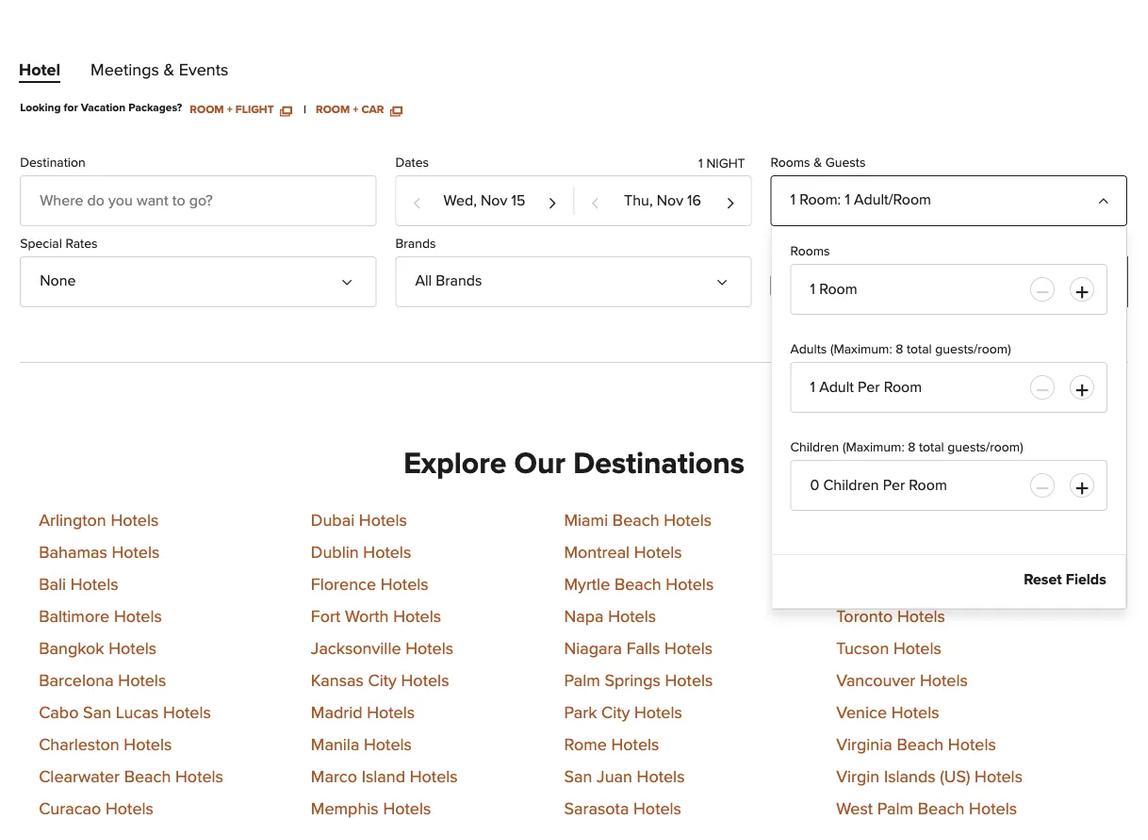 Task type: describe. For each thing, give the bounding box(es) containing it.
bahamas hotels
[[39, 544, 160, 561]]

park
[[564, 705, 597, 722]]

meetings & events
[[91, 62, 229, 79]]

sarasota hotels link
[[564, 801, 682, 818]]

+ for flight
[[227, 104, 233, 115]]

florence
[[311, 576, 376, 593]]

napa hotels
[[564, 608, 656, 625]]

bangkok hotels
[[39, 641, 157, 657]]

destination
[[20, 156, 85, 170]]

charleston hotels link
[[39, 737, 172, 754]]

dublin hotels
[[311, 544, 411, 561]]

worth
[[345, 608, 389, 625]]

guests
[[826, 156, 866, 170]]

Check-in text field
[[396, 176, 573, 225]]

(maximum: for children
[[843, 441, 905, 454]]

napa
[[564, 608, 604, 625]]

san juan hotels
[[564, 769, 685, 786]]

room for room + car
[[316, 104, 350, 115]]

miami beach hotels
[[564, 512, 712, 529]]

next check-in dates image
[[547, 187, 558, 217]]

find hotels
[[1001, 272, 1087, 291]]

1 room : 1 adult /room
[[791, 192, 931, 207]]

& for rooms
[[814, 156, 822, 170]]

islands
[[884, 769, 936, 786]]

sydney
[[836, 544, 892, 561]]

napa hotels link
[[564, 608, 656, 625]]

1 vertical spatial brands
[[436, 273, 482, 288]]

0 horizontal spatial palm
[[564, 673, 600, 690]]

jacksonville
[[311, 641, 401, 657]]

virginia beach hotels link
[[836, 737, 996, 754]]

/room
[[889, 192, 931, 207]]

guests/room) for children (maximum: 8 total guests/room)
[[948, 441, 1023, 454]]

island
[[362, 769, 405, 786]]

2 horizontal spatial 1
[[845, 192, 850, 207]]

juan
[[597, 769, 633, 786]]

dubai
[[311, 512, 355, 529]]

adults (maximum: 8 total guests/room)
[[791, 343, 1011, 356]]

special
[[20, 237, 62, 251]]

total for adults (maximum: 8 total guests/room)
[[907, 343, 932, 356]]

room + flight link
[[190, 102, 292, 115]]

beach for myrtle
[[615, 576, 662, 593]]

explore our destinations
[[404, 449, 745, 479]]

looking for vacation packages?
[[20, 102, 182, 114]]

beach for clearwater
[[124, 769, 171, 786]]

sydney hotels
[[836, 544, 944, 561]]

west
[[836, 801, 873, 818]]

virgin islands (us) hotels link
[[836, 769, 1023, 786]]

marco island hotels
[[311, 769, 458, 786]]

virginia
[[836, 737, 893, 754]]

rome hotels link
[[564, 737, 659, 754]]

bali hotels
[[39, 576, 118, 593]]

+ for car
[[353, 104, 359, 115]]

hotels inside find hotels button
[[1036, 272, 1087, 291]]

none
[[40, 273, 76, 288]]

sarasota hotels
[[564, 801, 682, 818]]

madrid
[[311, 705, 363, 722]]

fort
[[311, 608, 341, 625]]

find hotels button
[[960, 256, 1129, 307]]

kansas
[[311, 673, 364, 690]]

vancouver hotels
[[836, 673, 968, 690]]

special rates
[[20, 237, 98, 251]]

points
[[827, 279, 863, 292]]

(maximum: for adults
[[831, 343, 892, 356]]

2 horizontal spatial room
[[800, 192, 838, 207]]

children
[[791, 441, 839, 454]]

dublin hotels link
[[311, 544, 411, 561]]

guests/room) for adults (maximum: 8 total guests/room)
[[936, 343, 1011, 356]]

rooms for rooms & guests
[[771, 156, 810, 170]]

charleston
[[39, 737, 119, 754]]

virginia beach hotels
[[836, 737, 996, 754]]

florence hotels
[[311, 576, 429, 593]]

bali
[[39, 576, 66, 593]]

manila
[[311, 737, 360, 754]]

trigger image for rooms & guests
[[1096, 187, 1111, 203]]

san juan hotels link
[[564, 769, 685, 786]]

vancouver
[[836, 673, 916, 690]]

marco island hotels link
[[311, 769, 458, 786]]

barcelona hotels link
[[39, 673, 166, 690]]

cabo san lucas hotels link
[[39, 705, 211, 722]]

night
[[707, 157, 745, 170]]

our
[[514, 449, 566, 479]]

jacksonville hotels
[[311, 641, 454, 657]]

trigger image for special rates
[[345, 269, 361, 284]]

memphis
[[311, 801, 379, 818]]

room + flight
[[190, 104, 277, 115]]

sydney hotels link
[[836, 544, 944, 561]]

0 vertical spatial brands
[[395, 237, 436, 251]]

room + car
[[316, 104, 387, 115]]

fort worth hotels
[[311, 608, 441, 625]]

explore
[[404, 449, 507, 479]]

meetings
[[91, 62, 159, 79]]

children (maximum: 8 total guests/room)
[[791, 441, 1023, 454]]

(us)
[[940, 769, 971, 786]]

palm springs hotels
[[564, 673, 713, 690]]

all brands
[[415, 273, 482, 288]]

beach down virgin islands (us) hotels link
[[918, 801, 965, 818]]

venice
[[836, 705, 887, 722]]

bali hotels link
[[39, 576, 118, 593]]

springs
[[605, 673, 661, 690]]

niagara falls hotels link
[[564, 641, 713, 657]]



Task type: locate. For each thing, give the bounding box(es) containing it.
1 horizontal spatial room
[[316, 104, 350, 115]]

0 vertical spatial san
[[83, 705, 111, 722]]

kansas city hotels link
[[311, 673, 449, 690]]

adults
[[791, 343, 827, 356]]

miami
[[564, 512, 608, 529]]

& left guests
[[814, 156, 822, 170]]

total for children (maximum: 8 total guests/room)
[[919, 441, 944, 454]]

rome
[[564, 737, 607, 754]]

all brands link
[[395, 256, 752, 307]]

looking
[[20, 102, 61, 114]]

city down jacksonville hotels
[[368, 673, 397, 690]]

1 left night
[[699, 157, 703, 170]]

2 + from the left
[[353, 104, 359, 115]]

1 vertical spatial city
[[602, 705, 630, 722]]

use points / awards
[[801, 279, 916, 292]]

arlington hotels link
[[39, 512, 159, 529]]

beach up montreal hotels link
[[613, 512, 660, 529]]

0 vertical spatial (maximum:
[[831, 343, 892, 356]]

+ left car
[[353, 104, 359, 115]]

1 vertical spatial total
[[919, 441, 944, 454]]

0 vertical spatial rooms
[[771, 156, 810, 170]]

1
[[699, 157, 703, 170], [791, 192, 796, 207], [845, 192, 850, 207]]

rates
[[66, 237, 98, 251]]

1 vertical spatial 8
[[908, 441, 916, 454]]

baltimore hotels link
[[39, 608, 162, 625]]

beach down the charleston hotels link
[[124, 769, 171, 786]]

beach up virgin islands (us) hotels
[[897, 737, 944, 754]]

1 horizontal spatial +
[[353, 104, 359, 115]]

beach
[[613, 512, 660, 529], [615, 576, 662, 593], [897, 737, 944, 754], [124, 769, 171, 786], [918, 801, 965, 818]]

+ left flight
[[227, 104, 233, 115]]

1 for 1 room : 1 adult /room
[[791, 192, 796, 207]]

0 vertical spatial trigger image
[[1096, 187, 1111, 203]]

0 horizontal spatial &
[[164, 62, 174, 79]]

brands right all
[[436, 273, 482, 288]]

virgin
[[836, 769, 880, 786]]

None text field
[[791, 362, 1108, 413], [791, 460, 1108, 511], [791, 362, 1108, 413], [791, 460, 1108, 511]]

0 horizontal spatial +
[[227, 104, 233, 115]]

1 vertical spatial rooms
[[791, 245, 830, 258]]

tucson
[[836, 641, 889, 657]]

room for room + flight
[[190, 104, 224, 115]]

montreal
[[564, 544, 630, 561]]

room inside room + flight link
[[190, 104, 224, 115]]

reset fields
[[1024, 572, 1107, 587]]

bahamas hotels link
[[39, 544, 160, 561]]

destinations
[[573, 449, 745, 479]]

myrtle
[[564, 576, 610, 593]]

beach for virginia
[[897, 737, 944, 754]]

trigger image inside none link
[[345, 269, 361, 284]]

bahamas
[[39, 544, 107, 561]]

1 for 1 night
[[699, 157, 703, 170]]

myrtle beach hotels link
[[564, 576, 714, 593]]

rooms
[[771, 156, 810, 170], [791, 245, 830, 258]]

cabo
[[39, 705, 79, 722]]

1 horizontal spatial san
[[564, 769, 592, 786]]

sarasota
[[564, 801, 629, 818]]

& for meetings
[[164, 62, 174, 79]]

clearwater beach hotels
[[39, 769, 223, 786]]

Destination text field
[[20, 175, 377, 226]]

1 vertical spatial &
[[814, 156, 822, 170]]

(maximum: right children
[[843, 441, 905, 454]]

memphis hotels link
[[311, 801, 431, 818]]

(maximum: right adults
[[831, 343, 892, 356]]

room down rooms & guests
[[800, 192, 838, 207]]

0 horizontal spatial san
[[83, 705, 111, 722]]

curacao hotels link
[[39, 801, 154, 818]]

falls
[[627, 641, 660, 657]]

dubai hotels link
[[311, 512, 407, 529]]

1 + from the left
[[227, 104, 233, 115]]

palm springs hotels link
[[564, 673, 713, 690]]

palm up the park
[[564, 673, 600, 690]]

virgin islands (us) hotels
[[836, 769, 1023, 786]]

dates
[[395, 156, 429, 170]]

montreal hotels link
[[564, 544, 682, 561]]

1 right : on the right of the page
[[845, 192, 850, 207]]

1 down rooms & guests
[[791, 192, 796, 207]]

rooms left guests
[[771, 156, 810, 170]]

fields
[[1066, 572, 1107, 587]]

room down events
[[190, 104, 224, 115]]

Check-out text field
[[575, 176, 751, 225]]

opens in a new browser window. image
[[390, 104, 402, 115]]

1 horizontal spatial 8
[[908, 441, 916, 454]]

1 horizontal spatial palm
[[878, 801, 914, 818]]

dubai hotels
[[311, 512, 407, 529]]

+ inside 'link'
[[353, 104, 359, 115]]

next check-out dates image
[[726, 187, 736, 217]]

dublin
[[311, 544, 359, 561]]

florence hotels link
[[311, 576, 429, 593]]

0 horizontal spatial city
[[368, 673, 397, 690]]

san down rome
[[564, 769, 592, 786]]

beach for miami
[[613, 512, 660, 529]]

car
[[362, 104, 384, 115]]

1 vertical spatial palm
[[878, 801, 914, 818]]

1 horizontal spatial &
[[814, 156, 822, 170]]

niagara falls hotels
[[564, 641, 713, 657]]

clearwater
[[39, 769, 120, 786]]

room inside room + car 'link'
[[316, 104, 350, 115]]

1 vertical spatial trigger image
[[345, 269, 361, 284]]

1 vertical spatial guests/room)
[[948, 441, 1023, 454]]

room + car link
[[316, 102, 402, 115]]

:
[[838, 192, 841, 207]]

meetings & events link
[[91, 62, 229, 87]]

venice hotels link
[[836, 705, 940, 722]]

0 horizontal spatial 1
[[699, 157, 703, 170]]

san down the barcelona hotels
[[83, 705, 111, 722]]

0 vertical spatial 8
[[896, 343, 904, 356]]

city for park
[[602, 705, 630, 722]]

& left events
[[164, 62, 174, 79]]

8 for adults
[[896, 343, 904, 356]]

brands
[[395, 237, 436, 251], [436, 273, 482, 288]]

arlington hotels
[[39, 512, 159, 529]]

1 vertical spatial san
[[564, 769, 592, 786]]

arrow down image
[[721, 269, 736, 284]]

|
[[304, 104, 306, 115]]

baltimore hotels
[[39, 608, 162, 625]]

bangkok hotels link
[[39, 641, 157, 657]]

madrid hotels link
[[311, 705, 415, 722]]

all
[[415, 273, 432, 288]]

park city hotels
[[564, 705, 682, 722]]

rooms for rooms
[[791, 245, 830, 258]]

toronto hotels
[[836, 608, 946, 625]]

0 vertical spatial city
[[368, 673, 397, 690]]

trigger image
[[1096, 187, 1111, 203], [345, 269, 361, 284]]

charleston hotels
[[39, 737, 172, 754]]

rooms up "use"
[[791, 245, 830, 258]]

kansas city hotels
[[311, 673, 449, 690]]

for
[[64, 102, 78, 114]]

0 vertical spatial guests/room)
[[936, 343, 1011, 356]]

palm down islands
[[878, 801, 914, 818]]

brands up all
[[395, 237, 436, 251]]

none link
[[20, 256, 377, 307]]

niagara
[[564, 641, 622, 657]]

fort worth hotels link
[[311, 608, 441, 625]]

hotels
[[1036, 272, 1087, 291], [111, 512, 159, 529], [359, 512, 407, 529], [664, 512, 712, 529], [112, 544, 160, 561], [363, 544, 411, 561], [634, 544, 682, 561], [896, 544, 944, 561], [70, 576, 118, 593], [381, 576, 429, 593], [666, 576, 714, 593], [114, 608, 162, 625], [393, 608, 441, 625], [608, 608, 656, 625], [898, 608, 946, 625], [109, 641, 157, 657], [406, 641, 454, 657], [665, 641, 713, 657], [894, 641, 942, 657], [118, 673, 166, 690], [401, 673, 449, 690], [665, 673, 713, 690], [920, 673, 968, 690], [163, 705, 211, 722], [367, 705, 415, 722], [634, 705, 682, 722], [892, 705, 940, 722], [124, 737, 172, 754], [364, 737, 412, 754], [611, 737, 659, 754], [948, 737, 996, 754], [175, 769, 223, 786], [410, 769, 458, 786], [637, 769, 685, 786], [975, 769, 1023, 786], [106, 801, 154, 818], [383, 801, 431, 818], [634, 801, 682, 818], [969, 801, 1017, 818]]

barcelona
[[39, 673, 114, 690]]

0 horizontal spatial 8
[[896, 343, 904, 356]]

city for kansas
[[368, 673, 397, 690]]

0 vertical spatial palm
[[564, 673, 600, 690]]

beach down montreal hotels link
[[615, 576, 662, 593]]

west palm beach hotels link
[[836, 801, 1017, 818]]

0 horizontal spatial trigger image
[[345, 269, 361, 284]]

toronto
[[836, 608, 893, 625]]

tucson hotels link
[[836, 641, 942, 657]]

1 horizontal spatial 1
[[791, 192, 796, 207]]

arlington
[[39, 512, 106, 529]]

0 horizontal spatial room
[[190, 104, 224, 115]]

vancouver hotels link
[[836, 673, 968, 690]]

/
[[866, 279, 870, 292]]

city up rome hotels link
[[602, 705, 630, 722]]

8 for children
[[908, 441, 916, 454]]

1 horizontal spatial city
[[602, 705, 630, 722]]

0 vertical spatial total
[[907, 343, 932, 356]]

reset
[[1024, 572, 1062, 587]]

tucson hotels
[[836, 641, 942, 657]]

hotel link
[[19, 62, 60, 87]]

room right "|"
[[316, 104, 350, 115]]

0 vertical spatial &
[[164, 62, 174, 79]]

1 horizontal spatial trigger image
[[1096, 187, 1111, 203]]

8
[[896, 343, 904, 356], [908, 441, 916, 454]]

find
[[1001, 272, 1032, 291]]

None text field
[[791, 264, 1108, 315]]

opens in a new browser window. image
[[280, 104, 292, 115]]

1 vertical spatial (maximum:
[[843, 441, 905, 454]]



Task type: vqa. For each thing, say whether or not it's contained in the screenshot.
the Sun, Nov 5, 2023 'CELL'
no



